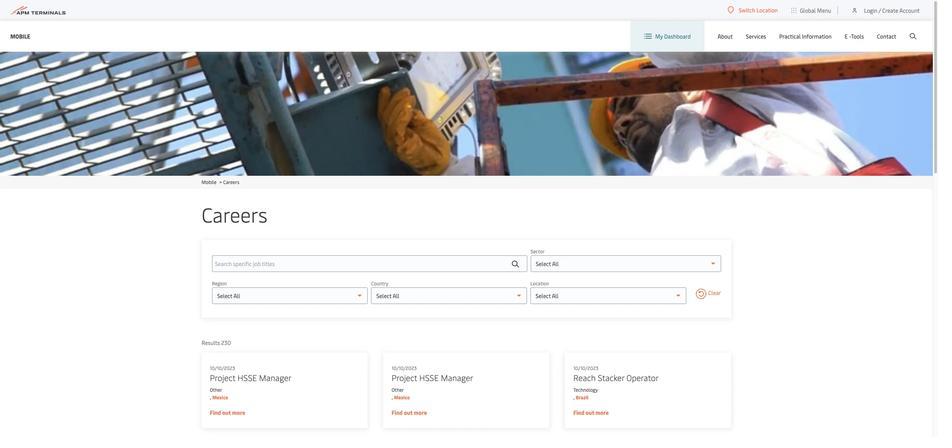Task type: vqa. For each thing, say whether or not it's contained in the screenshot.
Angeles
no



Task type: locate. For each thing, give the bounding box(es) containing it.
results
[[202, 339, 220, 347]]

1 horizontal spatial location
[[757, 6, 778, 14]]

find
[[210, 409, 221, 417], [392, 409, 403, 417], [574, 409, 585, 417]]

out
[[222, 409, 231, 417], [404, 409, 413, 417], [586, 409, 595, 417]]

stacker
[[598, 373, 625, 384]]

reach
[[574, 373, 596, 384]]

careers
[[223, 179, 239, 186], [202, 201, 268, 228]]

clear
[[709, 289, 721, 296]]

0 horizontal spatial mobile
[[10, 32, 30, 40]]

1 horizontal spatial 10/10/2023
[[392, 365, 417, 372]]

1 manager from the left
[[259, 373, 292, 384]]

2 10/10/2023 project hsse manager other , mexico from the left
[[392, 365, 473, 401]]

1 horizontal spatial hsse
[[419, 373, 439, 384]]

mexico
[[212, 395, 228, 401], [394, 395, 410, 401]]

1 vertical spatial mobile
[[202, 179, 217, 186]]

1 , from the left
[[210, 395, 211, 401]]

10/10/2023 reach stacker operator technology , brazil
[[574, 365, 659, 401]]

1 more from the left
[[232, 409, 245, 417]]

0 horizontal spatial 10/10/2023
[[210, 365, 235, 372]]

mobile link
[[10, 32, 30, 41], [202, 179, 217, 186]]

e
[[845, 32, 848, 40]]

2 horizontal spatial ,
[[574, 395, 575, 401]]

switch
[[739, 6, 756, 14]]

0 horizontal spatial project
[[210, 373, 236, 384]]

1 horizontal spatial other
[[392, 387, 404, 394]]

1 horizontal spatial find
[[392, 409, 403, 417]]

0 vertical spatial location
[[757, 6, 778, 14]]

hsse
[[238, 373, 257, 384], [419, 373, 439, 384]]

mobile > careers
[[202, 179, 239, 186]]

practical information
[[780, 32, 832, 40]]

location right the switch
[[757, 6, 778, 14]]

services button
[[746, 21, 766, 52]]

1 horizontal spatial more
[[414, 409, 427, 417]]

my dashboard button
[[644, 21, 691, 52]]

practical
[[780, 32, 801, 40]]

1 project from the left
[[210, 373, 236, 384]]

text search text field
[[212, 256, 527, 272]]

10/10/2023
[[210, 365, 235, 372], [392, 365, 417, 372], [574, 365, 599, 372]]

1 horizontal spatial find out more
[[392, 409, 427, 417]]

10/10/2023 project hsse manager other , mexico
[[210, 365, 292, 401], [392, 365, 473, 401]]

technology
[[574, 387, 598, 394]]

2 horizontal spatial more
[[596, 409, 609, 417]]

2 horizontal spatial 10/10/2023
[[574, 365, 599, 372]]

1 horizontal spatial manager
[[441, 373, 473, 384]]

1 vertical spatial mobile link
[[202, 179, 217, 186]]

>
[[220, 179, 222, 186]]

0 horizontal spatial find out more
[[210, 409, 245, 417]]

1 horizontal spatial out
[[404, 409, 413, 417]]

0 horizontal spatial out
[[222, 409, 231, 417]]

2 horizontal spatial find
[[574, 409, 585, 417]]

operator
[[627, 373, 659, 384]]

mobile
[[10, 32, 30, 40], [202, 179, 217, 186]]

3 , from the left
[[574, 395, 575, 401]]

information
[[802, 32, 832, 40]]

my dashboard
[[655, 32, 691, 40]]

2 out from the left
[[404, 409, 413, 417]]

0 horizontal spatial mexico
[[212, 395, 228, 401]]

switch location button
[[728, 6, 778, 14]]

practical information button
[[780, 21, 832, 52]]

3 10/10/2023 from the left
[[574, 365, 599, 372]]

0 horizontal spatial 10/10/2023 project hsse manager other , mexico
[[210, 365, 292, 401]]

1 out from the left
[[222, 409, 231, 417]]

mobile for mobile > careers
[[202, 179, 217, 186]]

location
[[757, 6, 778, 14], [531, 280, 549, 287]]

sector
[[531, 248, 545, 255]]

manager
[[259, 373, 292, 384], [441, 373, 473, 384]]

other
[[210, 387, 222, 394], [392, 387, 404, 394]]

1 horizontal spatial project
[[392, 373, 417, 384]]

1 horizontal spatial mexico
[[394, 395, 410, 401]]

1 horizontal spatial mobile
[[202, 179, 217, 186]]

country
[[371, 280, 389, 287]]

,
[[210, 395, 211, 401], [392, 395, 393, 401], [574, 395, 575, 401]]

0 vertical spatial mobile link
[[10, 32, 30, 41]]

0 horizontal spatial manager
[[259, 373, 292, 384]]

1 horizontal spatial 10/10/2023 project hsse manager other , mexico
[[392, 365, 473, 401]]

0 horizontal spatial other
[[210, 387, 222, 394]]

1 horizontal spatial ,
[[392, 395, 393, 401]]

0 horizontal spatial more
[[232, 409, 245, 417]]

0 horizontal spatial location
[[531, 280, 549, 287]]

project
[[210, 373, 236, 384], [392, 373, 417, 384]]

find out more
[[210, 409, 245, 417], [392, 409, 427, 417], [574, 409, 609, 417]]

team building event at apm terminals image
[[0, 52, 933, 176]]

2 horizontal spatial find out more
[[574, 409, 609, 417]]

location down sector
[[531, 280, 549, 287]]

3 more from the left
[[596, 409, 609, 417]]

contact
[[877, 32, 897, 40]]

0 vertical spatial mobile
[[10, 32, 30, 40]]

1 horizontal spatial mobile link
[[202, 179, 217, 186]]

more
[[232, 409, 245, 417], [414, 409, 427, 417], [596, 409, 609, 417]]

, inside 10/10/2023 reach stacker operator technology , brazil
[[574, 395, 575, 401]]

2 project from the left
[[392, 373, 417, 384]]

2 , from the left
[[392, 395, 393, 401]]

0 horizontal spatial hsse
[[238, 373, 257, 384]]

0 horizontal spatial find
[[210, 409, 221, 417]]

0 horizontal spatial ,
[[210, 395, 211, 401]]

1 other from the left
[[210, 387, 222, 394]]

2 horizontal spatial out
[[586, 409, 595, 417]]

global
[[800, 6, 816, 14]]



Task type: describe. For each thing, give the bounding box(es) containing it.
2 hsse from the left
[[419, 373, 439, 384]]

global menu button
[[785, 0, 839, 21]]

login
[[864, 6, 878, 14]]

1 vertical spatial location
[[531, 280, 549, 287]]

my
[[655, 32, 663, 40]]

global menu
[[800, 6, 832, 14]]

2 find from the left
[[392, 409, 403, 417]]

services
[[746, 32, 766, 40]]

account
[[900, 6, 920, 14]]

contact button
[[877, 21, 897, 52]]

about button
[[718, 21, 733, 52]]

-
[[850, 32, 851, 40]]

1 vertical spatial careers
[[202, 201, 268, 228]]

e -tools button
[[845, 21, 864, 52]]

menu
[[817, 6, 832, 14]]

login / create account link
[[852, 0, 920, 20]]

3 find out more from the left
[[574, 409, 609, 417]]

tools
[[851, 32, 864, 40]]

e -tools
[[845, 32, 864, 40]]

0 vertical spatial careers
[[223, 179, 239, 186]]

2 other from the left
[[392, 387, 404, 394]]

1 hsse from the left
[[238, 373, 257, 384]]

login / create account
[[864, 6, 920, 14]]

1 10/10/2023 project hsse manager other , mexico from the left
[[210, 365, 292, 401]]

10/10/2023 inside 10/10/2023 reach stacker operator technology , brazil
[[574, 365, 599, 372]]

create
[[883, 6, 899, 14]]

1 mexico from the left
[[212, 395, 228, 401]]

about
[[718, 32, 733, 40]]

1 10/10/2023 from the left
[[210, 365, 235, 372]]

1 find out more from the left
[[210, 409, 245, 417]]

dashboard
[[664, 32, 691, 40]]

2 manager from the left
[[441, 373, 473, 384]]

results 230
[[202, 339, 231, 347]]

2 mexico from the left
[[394, 395, 410, 401]]

brazil
[[576, 395, 589, 401]]

2 more from the left
[[414, 409, 427, 417]]

0 horizontal spatial mobile link
[[10, 32, 30, 41]]

clear button
[[696, 289, 721, 301]]

1 find from the left
[[210, 409, 221, 417]]

3 out from the left
[[586, 409, 595, 417]]

switch location
[[739, 6, 778, 14]]

2 10/10/2023 from the left
[[392, 365, 417, 372]]

mobile for mobile
[[10, 32, 30, 40]]

230
[[221, 339, 231, 347]]

3 find from the left
[[574, 409, 585, 417]]

2 find out more from the left
[[392, 409, 427, 417]]

/
[[879, 6, 881, 14]]

region
[[212, 280, 227, 287]]



